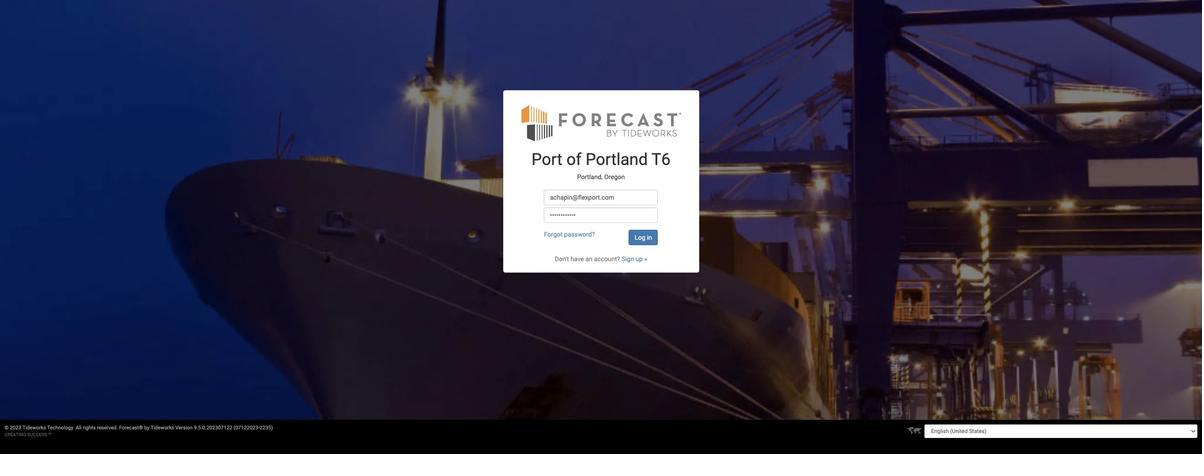 Task type: describe. For each thing, give the bounding box(es) containing it.
Password password field
[[544, 208, 658, 223]]

log
[[635, 234, 646, 241]]

portland,
[[577, 173, 603, 181]]

don't have an account? sign up »
[[555, 256, 648, 263]]

© 2023 tideworks technology. all rights reserved. forecast® by tideworks version 9.5.0.202307122 (07122023-2235) creating success ℠
[[5, 425, 273, 437]]

portland
[[586, 150, 648, 169]]

technology.
[[47, 425, 74, 431]]

creating
[[5, 432, 26, 437]]

oregon
[[604, 173, 625, 181]]

t6
[[652, 150, 671, 169]]

an
[[586, 256, 593, 263]]

don't
[[555, 256, 569, 263]]

log in button
[[629, 230, 658, 246]]

in
[[647, 234, 652, 241]]

2023
[[10, 425, 21, 431]]

rights
[[83, 425, 96, 431]]

forgot
[[544, 231, 563, 238]]

account?
[[594, 256, 620, 263]]

reserved.
[[97, 425, 118, 431]]

9.5.0.202307122
[[194, 425, 232, 431]]

1 tideworks from the left
[[22, 425, 46, 431]]

password?
[[564, 231, 595, 238]]

(07122023-
[[234, 425, 260, 431]]

have
[[571, 256, 584, 263]]



Task type: locate. For each thing, give the bounding box(es) containing it.
»
[[645, 256, 648, 263]]

forecast®
[[119, 425, 143, 431]]

Email or username text field
[[544, 190, 658, 205]]

tideworks
[[22, 425, 46, 431], [151, 425, 174, 431]]

port
[[532, 150, 563, 169]]

tideworks up success in the left of the page
[[22, 425, 46, 431]]

up
[[636, 256, 643, 263]]

all
[[76, 425, 82, 431]]

success
[[27, 432, 47, 437]]

forgot password? log in
[[544, 231, 652, 241]]

forecast® by tideworks image
[[521, 104, 681, 142]]

port of portland t6 portland, oregon
[[532, 150, 671, 181]]

by
[[144, 425, 149, 431]]

tideworks right by
[[151, 425, 174, 431]]

sign
[[622, 256, 634, 263]]

of
[[567, 150, 582, 169]]

sign up » link
[[622, 256, 648, 263]]

2235)
[[260, 425, 273, 431]]

forgot password? link
[[544, 231, 595, 238]]

℠
[[48, 432, 52, 437]]

0 horizontal spatial tideworks
[[22, 425, 46, 431]]

version
[[175, 425, 193, 431]]

1 horizontal spatial tideworks
[[151, 425, 174, 431]]

©
[[5, 425, 9, 431]]

2 tideworks from the left
[[151, 425, 174, 431]]



